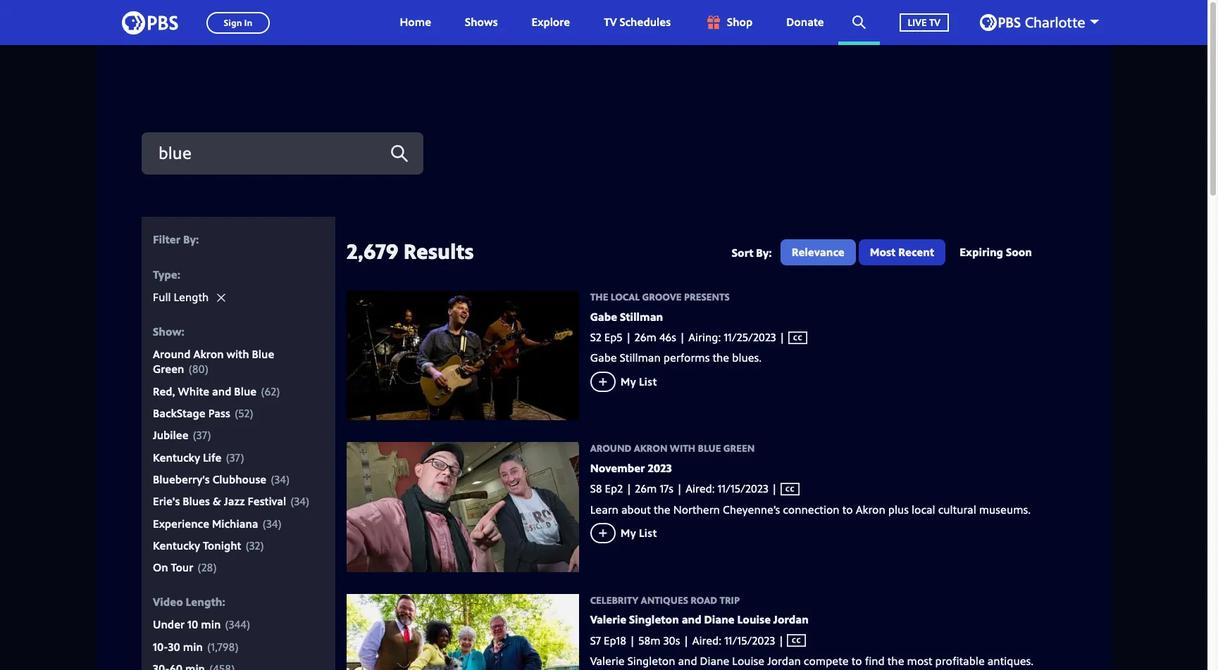 Task type: locate. For each thing, give the bounding box(es) containing it.
gabe stillman performs the blues.
[[590, 351, 762, 366]]

michiana
[[212, 516, 258, 532]]

stillman down ep5
[[620, 351, 661, 366]]

0 horizontal spatial 37
[[197, 428, 208, 444]]

0 horizontal spatial akron
[[193, 347, 224, 362]]

pbs image
[[122, 7, 178, 38]]

2,679 results
[[347, 237, 474, 266]]

0 vertical spatial aired:
[[686, 482, 715, 497]]

full length
[[153, 290, 209, 305]]

stillman
[[620, 309, 663, 325], [620, 351, 661, 366]]

diane down trip
[[705, 613, 735, 628]]

akron up "white"
[[193, 347, 224, 362]]

1 vertical spatial gabe
[[590, 351, 617, 366]]

1 vertical spatial aired:
[[693, 633, 722, 649]]

1 vertical spatial closed captions available element
[[769, 482, 800, 497]]

akron inside around akron with blue green
[[193, 347, 224, 362]]

0 vertical spatial 11/15/2023
[[718, 482, 769, 497]]

filter by:
[[153, 232, 199, 247]]

and
[[212, 384, 231, 399], [682, 613, 702, 628], [678, 654, 697, 670]]

to right connection
[[843, 502, 853, 518]]

around down the show :
[[153, 347, 191, 362]]

0 horizontal spatial around
[[153, 347, 191, 362]]

1 horizontal spatial the
[[713, 351, 730, 366]]

kentucky up blueberry's at the bottom left
[[153, 450, 200, 466]]

green up red,
[[153, 362, 184, 377]]

( right pass
[[235, 406, 238, 422]]

akron for around akron with blue green
[[193, 347, 224, 362]]

sort
[[732, 245, 754, 261]]

diane
[[705, 613, 735, 628], [700, 654, 730, 670]]

pbs charlotte image
[[980, 14, 1085, 31]]

valerie down celebrity
[[590, 613, 627, 628]]

performs
[[664, 351, 710, 366]]

with for around akron with blue green
[[227, 347, 249, 362]]

2,679
[[347, 237, 399, 266]]

around for around akron with blue green november 2023
[[590, 442, 632, 456]]

by: right filter on the top of the page
[[183, 232, 199, 247]]

1 vertical spatial kentucky
[[153, 539, 200, 554]]

0 vertical spatial green
[[153, 362, 184, 377]]

november 2023 image
[[347, 443, 579, 573]]

1 horizontal spatial akron
[[634, 442, 668, 456]]

0 vertical spatial around
[[153, 347, 191, 362]]

length up 10 at the left bottom of the page
[[186, 595, 222, 610]]

the
[[713, 351, 730, 366], [654, 502, 671, 518], [888, 654, 905, 670]]

connection
[[783, 502, 840, 518]]

blue inside red, white and blue ( 62 ) backstage pass ( 52 ) jubilee ( 37 ) kentucky life ( 37 ) blueberry's clubhouse ( 34 ) erie's blues & jazz festival ( 34 ) experience michiana ( 34 ) kentucky tonight ( 32 ) on tour ( 28 )
[[234, 384, 257, 399]]

ep2
[[605, 482, 623, 497]]

shop
[[727, 14, 753, 30]]

blue up 62
[[252, 347, 274, 362]]

1 gabe from the top
[[590, 309, 618, 325]]

kentucky
[[153, 450, 200, 466], [153, 539, 200, 554]]

0 vertical spatial 37
[[197, 428, 208, 444]]

and inside "celebrity antiques road trip valerie singleton and diane louise jordan"
[[682, 613, 702, 628]]

closed captions available element for s8 ep2 | 26m 17s | aired: 11/15/2023
[[769, 482, 800, 497]]

length inside button
[[174, 290, 209, 305]]

)
[[205, 362, 209, 377], [276, 384, 280, 399], [250, 406, 254, 422], [208, 428, 211, 444], [241, 450, 244, 466], [286, 472, 290, 488], [306, 494, 310, 510], [278, 516, 282, 532], [260, 539, 264, 554], [213, 561, 217, 576], [247, 618, 250, 633], [235, 640, 239, 655]]

with right ( 80 )
[[227, 347, 249, 362]]

under 10 min ( 344 ) 10-30 min ( 1,798 )
[[153, 618, 250, 655]]

0 horizontal spatial with
[[227, 347, 249, 362]]

1 vertical spatial 11/15/2023
[[725, 633, 776, 649]]

1 vertical spatial akron
[[634, 442, 668, 456]]

tonight
[[203, 539, 241, 554]]

by: right sort
[[756, 245, 772, 261]]

tv left schedules
[[604, 14, 617, 30]]

: up the under 10 min ( 344 ) 10-30 min ( 1,798 )
[[222, 595, 225, 610]]

: up 'full length'
[[177, 267, 180, 282]]

34 up festival
[[275, 472, 286, 488]]

1 vertical spatial and
[[682, 613, 702, 628]]

and up pass
[[212, 384, 231, 399]]

donate link
[[773, 0, 838, 45]]

explore
[[532, 14, 570, 30]]

Search search field
[[142, 133, 424, 175]]

1 horizontal spatial 37
[[230, 450, 241, 466]]

the left blues.
[[713, 351, 730, 366]]

expiring
[[960, 245, 1004, 260]]

white
[[178, 384, 209, 399]]

0 horizontal spatial :
[[177, 267, 180, 282]]

search image
[[853, 16, 866, 29]]

34
[[275, 472, 286, 488], [294, 494, 306, 510], [266, 516, 278, 532]]

around akron with blue green
[[153, 347, 274, 377]]

and up s7 ep18 | 58m 30s | aired: 11/15/2023
[[682, 613, 702, 628]]

around up november
[[590, 442, 632, 456]]

aired: down valerie singleton and diane louise jordan link
[[693, 633, 722, 649]]

with inside around akron with blue green november 2023
[[670, 442, 696, 456]]

length for full length
[[174, 290, 209, 305]]

the right find
[[888, 654, 905, 670]]

| right ep5
[[626, 330, 632, 345]]

jordan down "celebrity antiques road trip" link
[[774, 613, 809, 628]]

0 vertical spatial akron
[[193, 347, 224, 362]]

erie's
[[153, 494, 180, 510]]

26m for 17s
[[635, 482, 657, 497]]

1 vertical spatial valerie
[[590, 654, 625, 670]]

2 vertical spatial closed captions available element
[[776, 633, 807, 649]]

with up 2023
[[670, 442, 696, 456]]

green up cheyenne's
[[724, 442, 755, 456]]

0 horizontal spatial green
[[153, 362, 184, 377]]

jordan inside "celebrity antiques road trip valerie singleton and diane louise jordan"
[[774, 613, 809, 628]]

0 horizontal spatial tv
[[604, 14, 617, 30]]

1 vertical spatial 26m
[[635, 482, 657, 497]]

gabe stillman image
[[347, 291, 579, 421]]

around inside around akron with blue green november 2023
[[590, 442, 632, 456]]

with inside around akron with blue green
[[227, 347, 249, 362]]

1 vertical spatial stillman
[[620, 351, 661, 366]]

singleton inside "celebrity antiques road trip valerie singleton and diane louise jordan"
[[629, 613, 679, 628]]

37 up life
[[197, 428, 208, 444]]

26m
[[635, 330, 657, 345], [635, 482, 657, 497]]

0 vertical spatial with
[[227, 347, 249, 362]]

0 vertical spatial 34
[[275, 472, 286, 488]]

valerie
[[590, 613, 627, 628], [590, 654, 625, 670]]

kentucky down experience on the bottom of page
[[153, 539, 200, 554]]

singleton down 58m
[[628, 654, 676, 670]]

1 vertical spatial around
[[590, 442, 632, 456]]

min right 10 at the left bottom of the page
[[201, 618, 221, 633]]

around inside around akron with blue green
[[153, 347, 191, 362]]

sort by:
[[732, 245, 772, 261]]

1 vertical spatial :
[[182, 324, 185, 339]]

gabe
[[590, 309, 618, 325], [590, 351, 617, 366]]

2 vertical spatial :
[[222, 595, 225, 610]]

34 right festival
[[294, 494, 306, 510]]

experience
[[153, 516, 209, 532]]

: down 'full length'
[[182, 324, 185, 339]]

1 vertical spatial louise
[[733, 654, 765, 670]]

green inside around akron with blue green november 2023
[[724, 442, 755, 456]]

1 vertical spatial with
[[670, 442, 696, 456]]

( down around akron with blue green
[[261, 384, 265, 399]]

life
[[203, 450, 222, 466]]

akron
[[193, 347, 224, 362], [634, 442, 668, 456], [856, 502, 886, 518]]

0 vertical spatial kentucky
[[153, 450, 200, 466]]

around akron with blue green november 2023
[[590, 442, 755, 476]]

0 vertical spatial gabe
[[590, 309, 618, 325]]

( 80 )
[[189, 362, 209, 377]]

1 horizontal spatial with
[[670, 442, 696, 456]]

closed captions available element for s2 ep5 | 26m 46s | airing: 11/25/2023
[[777, 330, 808, 346]]

| right "46s" at right
[[680, 330, 686, 345]]

blue up s8 ep2 | 26m 17s | aired: 11/15/2023
[[698, 442, 721, 456]]

aired: up northern at the right of the page
[[686, 482, 715, 497]]

northern
[[674, 502, 720, 518]]

around
[[153, 347, 191, 362], [590, 442, 632, 456]]

plus
[[889, 502, 909, 518]]

1 vertical spatial the
[[654, 502, 671, 518]]

by:
[[183, 232, 199, 247], [756, 245, 772, 261]]

: for type :
[[177, 267, 180, 282]]

s2 ep5 | 26m 46s | airing: 11/25/2023
[[590, 330, 777, 345]]

aired:
[[686, 482, 715, 497], [693, 633, 722, 649]]

with
[[227, 347, 249, 362], [670, 442, 696, 456]]

11/15/2023 up cheyenne's
[[718, 482, 769, 497]]

37
[[197, 428, 208, 444], [230, 450, 241, 466]]

2 vertical spatial 34
[[266, 516, 278, 532]]

green inside around akron with blue green
[[153, 362, 184, 377]]

0 vertical spatial blue
[[252, 347, 274, 362]]

1 stillman from the top
[[620, 309, 663, 325]]

gabe down s2
[[590, 351, 617, 366]]

1 horizontal spatial green
[[724, 442, 755, 456]]

26m left "46s" at right
[[635, 330, 657, 345]]

stillman down local
[[620, 309, 663, 325]]

1 vertical spatial green
[[724, 442, 755, 456]]

2 horizontal spatial akron
[[856, 502, 886, 518]]

10
[[188, 618, 198, 633]]

34 down festival
[[266, 516, 278, 532]]

filter
[[153, 232, 181, 247]]

0 vertical spatial valerie
[[590, 613, 627, 628]]

aired: for diane
[[693, 633, 722, 649]]

58m
[[639, 633, 661, 649]]

to
[[843, 502, 853, 518], [852, 654, 863, 670]]

closed captions available element
[[777, 330, 808, 346], [769, 482, 800, 497], [776, 633, 807, 649]]

closed captions available element up the learn about the northern cheyenne's connection to akron plus local cultural museums.
[[769, 482, 800, 497]]

home
[[400, 14, 431, 30]]

0 vertical spatial louise
[[738, 613, 771, 628]]

0 vertical spatial stillman
[[620, 309, 663, 325]]

tv right live
[[930, 15, 941, 29]]

length right full
[[174, 290, 209, 305]]

closed captions available element up valerie singleton and diane louise jordan compete to find the most profitable antiques.
[[776, 633, 807, 649]]

0 vertical spatial :
[[177, 267, 180, 282]]

and for diane
[[678, 654, 697, 670]]

festival
[[248, 494, 286, 510]]

0 vertical spatial singleton
[[629, 613, 679, 628]]

tv
[[604, 14, 617, 30], [930, 15, 941, 29]]

akron left plus
[[856, 502, 886, 518]]

and down s7 ep18 | 58m 30s | aired: 11/15/2023
[[678, 654, 697, 670]]

52
[[238, 406, 250, 422]]

louise inside "celebrity antiques road trip valerie singleton and diane louise jordan"
[[738, 613, 771, 628]]

0 vertical spatial 26m
[[635, 330, 657, 345]]

0 vertical spatial closed captions available element
[[777, 330, 808, 346]]

blue up 52 at left bottom
[[234, 384, 257, 399]]

min right the 30 at the bottom left of page
[[183, 640, 203, 655]]

37 up clubhouse
[[230, 450, 241, 466]]

valerie singleton and diane louise jordan link
[[590, 613, 809, 628]]

cultural
[[939, 502, 977, 518]]

blue inside around akron with blue green november 2023
[[698, 442, 721, 456]]

explore link
[[518, 0, 584, 45]]

to left find
[[852, 654, 863, 670]]

1 vertical spatial length
[[186, 595, 222, 610]]

akron up 2023
[[634, 442, 668, 456]]

1 vertical spatial blue
[[234, 384, 257, 399]]

0 vertical spatial jordan
[[774, 613, 809, 628]]

0 vertical spatial and
[[212, 384, 231, 399]]

26m left 17s
[[635, 482, 657, 497]]

most
[[870, 245, 896, 260]]

valerie down ep18
[[590, 654, 625, 670]]

jordan left compete
[[768, 654, 801, 670]]

2 vertical spatial blue
[[698, 442, 721, 456]]

0 vertical spatial length
[[174, 290, 209, 305]]

presents
[[684, 290, 730, 304]]

2 valerie from the top
[[590, 654, 625, 670]]

1 horizontal spatial by:
[[756, 245, 772, 261]]

1 vertical spatial 37
[[230, 450, 241, 466]]

akron inside around akron with blue green november 2023
[[634, 442, 668, 456]]

11/15/2023 for louise
[[725, 633, 776, 649]]

akron for around akron with blue green november 2023
[[634, 442, 668, 456]]

green
[[153, 362, 184, 377], [724, 442, 755, 456]]

with for around akron with blue green november 2023
[[670, 442, 696, 456]]

0 horizontal spatial by:
[[183, 232, 199, 247]]

local
[[912, 502, 936, 518]]

singleton
[[629, 613, 679, 628], [628, 654, 676, 670]]

louise
[[738, 613, 771, 628], [733, 654, 765, 670]]

and inside red, white and blue ( 62 ) backstage pass ( 52 ) jubilee ( 37 ) kentucky life ( 37 ) blueberry's clubhouse ( 34 ) erie's blues & jazz festival ( 34 ) experience michiana ( 34 ) kentucky tonight ( 32 ) on tour ( 28 )
[[212, 384, 231, 399]]

airing:
[[689, 330, 721, 345]]

valerie singleton and diane louise jordan compete to find the most profitable antiques.
[[590, 654, 1034, 670]]

11/15/2023 down trip
[[725, 633, 776, 649]]

2 vertical spatial the
[[888, 654, 905, 670]]

0 vertical spatial diane
[[705, 613, 735, 628]]

tour
[[171, 561, 193, 576]]

the down 17s
[[654, 502, 671, 518]]

17s
[[660, 482, 674, 497]]

2 vertical spatial and
[[678, 654, 697, 670]]

1 horizontal spatial :
[[182, 324, 185, 339]]

blue inside around akron with blue green
[[252, 347, 274, 362]]

closed captions available element down the local groove presents link
[[777, 330, 808, 346]]

1 valerie from the top
[[590, 613, 627, 628]]

gabe down the
[[590, 309, 618, 325]]

diane down s7 ep18 | 58m 30s | aired: 11/15/2023
[[700, 654, 730, 670]]

1 horizontal spatial around
[[590, 442, 632, 456]]

and for blue
[[212, 384, 231, 399]]

tv schedules
[[604, 14, 671, 30]]

local
[[611, 290, 640, 304]]

( right festival
[[291, 494, 294, 510]]

singleton up 58m
[[629, 613, 679, 628]]



Task type: describe. For each thing, give the bounding box(es) containing it.
1 vertical spatial min
[[183, 640, 203, 655]]

11/15/2023 for cheyenne's
[[718, 482, 769, 497]]

full length button
[[153, 290, 226, 306]]

video length :
[[153, 595, 225, 610]]

the local groove presents gabe stillman
[[590, 290, 730, 325]]

| up valerie singleton and diane louise jordan compete to find the most profitable antiques.
[[776, 633, 788, 649]]

1 vertical spatial to
[[852, 654, 863, 670]]

live tv
[[908, 15, 941, 29]]

( up "white"
[[189, 362, 192, 377]]

26m for 46s
[[635, 330, 657, 345]]

the
[[590, 290, 609, 304]]

clubhouse
[[213, 472, 267, 488]]

november
[[590, 461, 645, 476]]

1 vertical spatial singleton
[[628, 654, 676, 670]]

valerie inside "celebrity antiques road trip valerie singleton and diane louise jordan"
[[590, 613, 627, 628]]

blue for red, white and blue ( 62 ) backstage pass ( 52 ) jubilee ( 37 ) kentucky life ( 37 ) blueberry's clubhouse ( 34 ) erie's blues & jazz festival ( 34 ) experience michiana ( 34 ) kentucky tonight ( 32 ) on tour ( 28 )
[[234, 384, 257, 399]]

46s
[[660, 330, 677, 345]]

jazz
[[224, 494, 245, 510]]

around akron with blue green link
[[590, 442, 1052, 456]]

cheyenne's
[[723, 502, 780, 518]]

1 kentucky from the top
[[153, 450, 200, 466]]

( up 1,798
[[225, 618, 229, 633]]

| right 30s
[[683, 633, 690, 649]]

road
[[691, 594, 718, 607]]

344
[[229, 618, 247, 633]]

show :
[[153, 324, 185, 339]]

about
[[622, 502, 651, 518]]

compete
[[804, 654, 849, 670]]

| left 58m
[[629, 633, 636, 649]]

learn about the northern cheyenne's connection to akron plus local cultural museums.
[[590, 502, 1031, 518]]

tv schedules link
[[590, 0, 685, 45]]

aired: for northern
[[686, 482, 715, 497]]

ep5
[[604, 330, 623, 345]]

0 vertical spatial to
[[843, 502, 853, 518]]

| down the local groove presents link
[[777, 330, 789, 345]]

1,798
[[211, 640, 235, 655]]

s8
[[590, 482, 602, 497]]

the local groove presents link
[[590, 290, 1052, 304]]

2 vertical spatial akron
[[856, 502, 886, 518]]

type :
[[153, 267, 180, 282]]

( right tour at the bottom left
[[198, 561, 201, 576]]

groove
[[642, 290, 682, 304]]

2 horizontal spatial the
[[888, 654, 905, 670]]

2 horizontal spatial :
[[222, 595, 225, 610]]

backstage
[[153, 406, 206, 422]]

| right ep2
[[626, 482, 632, 497]]

( down festival
[[263, 516, 266, 532]]

live tv link
[[886, 0, 963, 45]]

&
[[213, 494, 221, 510]]

blue for around akron with blue green
[[252, 347, 274, 362]]

celebrity
[[590, 594, 639, 607]]

: for show :
[[182, 324, 185, 339]]

antiques.
[[988, 654, 1034, 670]]

s7
[[590, 633, 601, 649]]

s8 ep2 | 26m 17s | aired: 11/15/2023
[[590, 482, 769, 497]]

relevance
[[792, 245, 845, 260]]

0 horizontal spatial the
[[654, 502, 671, 518]]

valerie singleton and diane louise jordan image
[[347, 595, 579, 671]]

live
[[908, 15, 927, 29]]

( right life
[[226, 450, 230, 466]]

antiques
[[641, 594, 689, 607]]

celebrity antiques road trip link
[[590, 594, 1052, 608]]

donate
[[787, 14, 824, 30]]

gabe stillman link
[[590, 309, 663, 325]]

( down michiana
[[246, 539, 249, 554]]

type
[[153, 267, 177, 282]]

blue for around akron with blue green november 2023
[[698, 442, 721, 456]]

2 stillman from the top
[[620, 351, 661, 366]]

( right the 30 at the bottom left of page
[[207, 640, 211, 655]]

62
[[265, 384, 276, 399]]

80
[[192, 362, 205, 377]]

green for around akron with blue green
[[153, 362, 184, 377]]

( right jubilee
[[193, 428, 197, 444]]

video
[[153, 595, 183, 610]]

closed captions available element for s7 ep18 | 58m 30s | aired: 11/15/2023
[[776, 633, 807, 649]]

recent
[[899, 245, 935, 260]]

s7 ep18 | 58m 30s | aired: 11/15/2023
[[590, 633, 776, 649]]

find
[[865, 654, 885, 670]]

10-
[[153, 640, 168, 655]]

stillman inside the local groove presents gabe stillman
[[620, 309, 663, 325]]

1 vertical spatial 34
[[294, 494, 306, 510]]

1 vertical spatial diane
[[700, 654, 730, 670]]

blueberry's
[[153, 472, 210, 488]]

celebrity antiques road trip valerie singleton and diane louise jordan
[[590, 594, 809, 628]]

( up festival
[[271, 472, 275, 488]]

tv inside "link"
[[604, 14, 617, 30]]

expiring soon
[[960, 245, 1033, 260]]

green for around akron with blue green november 2023
[[724, 442, 755, 456]]

2 gabe from the top
[[590, 351, 617, 366]]

trip
[[720, 594, 740, 607]]

32
[[249, 539, 260, 554]]

by: for filter by:
[[183, 232, 199, 247]]

on
[[153, 561, 168, 576]]

1 vertical spatial jordan
[[768, 654, 801, 670]]

30s
[[664, 633, 681, 649]]

results
[[404, 237, 474, 266]]

by: for sort by:
[[756, 245, 772, 261]]

pass
[[208, 406, 230, 422]]

1 horizontal spatial tv
[[930, 15, 941, 29]]

profitable
[[936, 654, 985, 670]]

most recent
[[870, 245, 935, 260]]

shows link
[[451, 0, 512, 45]]

schedules
[[620, 14, 671, 30]]

shop link
[[691, 0, 767, 45]]

red, white and blue ( 62 ) backstage pass ( 52 ) jubilee ( 37 ) kentucky life ( 37 ) blueberry's clubhouse ( 34 ) erie's blues & jazz festival ( 34 ) experience michiana ( 34 ) kentucky tonight ( 32 ) on tour ( 28 )
[[153, 384, 310, 576]]

length for video length :
[[186, 595, 222, 610]]

show
[[153, 324, 182, 339]]

2 kentucky from the top
[[153, 539, 200, 554]]

museums.
[[980, 502, 1031, 518]]

home link
[[386, 0, 445, 45]]

0 vertical spatial the
[[713, 351, 730, 366]]

red,
[[153, 384, 175, 399]]

november 2023 link
[[590, 461, 672, 476]]

gabe inside the local groove presents gabe stillman
[[590, 309, 618, 325]]

11/25/2023
[[724, 330, 777, 345]]

| right 17s
[[677, 482, 683, 497]]

0 vertical spatial min
[[201, 618, 221, 633]]

ep18
[[604, 633, 627, 649]]

blues.
[[732, 351, 762, 366]]

diane inside "celebrity antiques road trip valerie singleton and diane louise jordan"
[[705, 613, 735, 628]]

around for around akron with blue green
[[153, 347, 191, 362]]

| up cheyenne's
[[769, 482, 781, 497]]

28
[[201, 561, 213, 576]]

jubilee
[[153, 428, 189, 444]]



Task type: vqa. For each thing, say whether or not it's contained in the screenshot.


